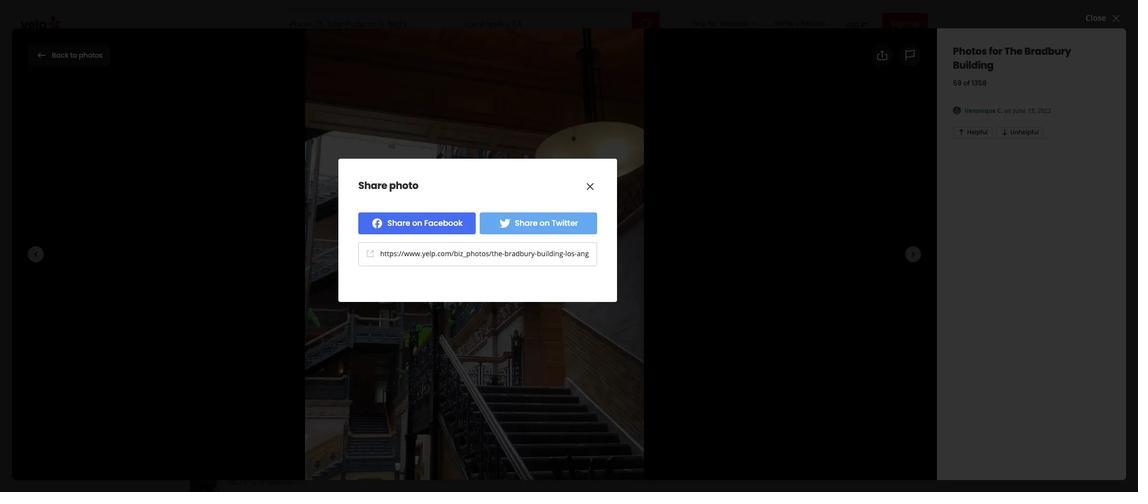 Task type: vqa. For each thing, say whether or not it's contained in the screenshot.
in to the right
yes



Task type: describe. For each thing, give the bounding box(es) containing it.
broadway
[[608, 163, 646, 174]]

runner
[[306, 432, 331, 441]]

photos inside photos for the bradbury building
[[954, 44, 988, 58]]

to inside to keep eager eyes (and cameras) busy for hours.
[[418, 468, 425, 477]]

edit button
[[393, 142, 412, 154]]

must-
[[227, 442, 246, 451]]

hours
[[303, 160, 320, 169]]

share button
[[359, 183, 415, 205]]

veronique c. link
[[966, 106, 1005, 115]]

architectural
[[227, 406, 268, 416]]

sign
[[891, 18, 908, 29]]

16 chevron down v2 image
[[752, 19, 760, 27]]

search image
[[640, 18, 652, 30]]

close
[[1086, 13, 1107, 24]]

eyes
[[465, 468, 479, 477]]

24 chevron down v2 image for more
[[528, 43, 539, 55]]

2 vertical spatial in
[[252, 478, 259, 487]]

share on facebook
[[388, 218, 463, 229]]

landmarks & historical buildings
[[255, 141, 387, 152]]

verify
[[598, 312, 620, 323]]

get
[[586, 151, 600, 162]]

get directions link
[[586, 151, 643, 162]]

review
[[802, 18, 825, 28]]

0 horizontal spatial photos
[[28, 45, 76, 65]]

home
[[357, 44, 377, 54]]

angeles,
[[664, 163, 696, 174]]

Sharing link text field
[[380, 249, 590, 259]]

is this your business? claim your business to immediately update business information, respond to reviews, and more!
[[590, 252, 714, 298]]

ca
[[698, 163, 708, 174]]

laconservancy.org/locations/br… link
[[586, 94, 716, 105]]

share for share
[[383, 188, 406, 199]]

up
[[910, 18, 921, 29]]

business
[[720, 18, 750, 28]]

c.
[[998, 106, 1004, 115]]

a up 66
[[311, 396, 315, 406]]

16 helpful v2 image
[[958, 128, 966, 136]]

more
[[508, 44, 526, 54]]

write a review link
[[772, 14, 829, 32]]

hours.
[[227, 478, 248, 487]]

back to top
[[555, 445, 594, 454]]

wood
[[308, 468, 326, 477]]

photo of the bradbury building - los angeles, ca, us. bradbury historical architectural design image
[[297, 263, 397, 338]]

building inside or just appreciate unique architecture, the bradbury building is a must-see.
[[504, 432, 531, 441]]

"
[[248, 478, 251, 487]]

share for share photo
[[359, 179, 388, 193]]

in 66 reviews button
[[296, 406, 341, 416]]

add photos
[[888, 49, 934, 61]]

(290 reviews) link
[[296, 120, 347, 130]]

photos inside button
[[79, 50, 103, 60]]

1 vertical spatial business
[[615, 278, 643, 288]]

close image
[[585, 181, 597, 193]]

24 flag v2 image
[[905, 50, 917, 61]]

yelp
[[692, 18, 707, 28]]

2022
[[1038, 106, 1052, 115]]

59
[[954, 78, 962, 88]]

is inside or just appreciate unique architecture, the bradbury building is a must-see.
[[532, 432, 538, 441]]

unique
[[392, 432, 415, 441]]

claim
[[590, 268, 608, 278]]

building inside photos for the bradbury building
[[954, 58, 994, 72]]

to up information,
[[657, 268, 663, 278]]

gleaming
[[277, 468, 307, 477]]

0 vertical spatial your
[[615, 252, 633, 264]]

services for home services
[[379, 44, 405, 54]]

back for back to top
[[555, 445, 572, 454]]

close button
[[1086, 12, 1123, 24]]

see for see all 1358 photos
[[470, 238, 484, 249]]

1 horizontal spatial photos for the bradbury building
[[954, 44, 1072, 72]]

back to top button
[[533, 439, 606, 461]]

1 horizontal spatial photos
[[518, 238, 545, 249]]

add for add photo
[[305, 188, 321, 199]]

the bradbury building (290 reviews)
[[189, 82, 458, 130]]

update
[[590, 278, 613, 288]]

next image
[[544, 295, 555, 306]]

see all 1358 photos
[[470, 238, 545, 249]]

2 horizontal spatial photos
[[906, 49, 934, 61]]

twitter
[[552, 218, 578, 229]]

helpful
[[968, 128, 989, 137]]

on inside photos & videos element
[[1005, 106, 1013, 115]]

on for share on twitter
[[540, 218, 550, 229]]

reviews)
[[315, 120, 347, 130]]

region inside review highlights element
[[182, 396, 569, 493]]

building inside the bradbury building (290 reviews)
[[358, 82, 458, 116]]

add for add photos
[[888, 49, 904, 61]]

(290
[[296, 120, 313, 130]]

this for your
[[598, 252, 613, 264]]

reviews for in 66 reviews
[[316, 406, 341, 416]]

landmarks
[[255, 141, 300, 152]]

and right wood
[[328, 468, 341, 477]]

reviews for in 36 reviews
[[281, 442, 307, 451]]

market
[[442, 396, 468, 406]]

sign up
[[891, 18, 921, 29]]

verify this business button
[[590, 306, 682, 328]]

intricate
[[343, 468, 369, 477]]

to inside button
[[573, 445, 581, 454]]

unhelpful button
[[997, 127, 1044, 139]]

blade
[[284, 432, 304, 441]]

304
[[586, 163, 599, 174]]

busy
[[529, 468, 544, 477]]

top
[[582, 445, 594, 454]]

veronique c. on june 13, 2022
[[966, 106, 1052, 115]]

9
[[261, 478, 265, 487]]

" in 9 reviews
[[248, 478, 292, 487]]

home services link
[[349, 36, 427, 65]]

24 add photo v2 image
[[872, 49, 884, 61]]

write a review
[[776, 18, 825, 28]]

36
[[272, 442, 280, 451]]

in 36 reviews button
[[262, 442, 307, 451]]

grand central market button
[[392, 396, 468, 406]]

is
[[590, 252, 596, 264]]

a inside and such a cool architectural design.
[[501, 396, 505, 406]]

this for business
[[622, 312, 637, 323]]

iron
[[402, 468, 417, 477]]

0 horizontal spatial is
[[304, 396, 309, 406]]

24 share v2 image inside share button
[[367, 188, 379, 200]]

business inside button
[[639, 312, 673, 323]]

in 66 reviews
[[298, 406, 341, 416]]

photo for share photo
[[389, 179, 419, 193]]

59 of 1358
[[954, 78, 987, 88]]

0 vertical spatial business
[[626, 268, 655, 278]]

just
[[342, 432, 354, 441]]

of
[[964, 78, 971, 88]]

the inside review highlights element
[[230, 396, 242, 406]]

or
[[333, 432, 340, 441]]



Task type: locate. For each thing, give the bounding box(es) containing it.
buildings
[[350, 141, 387, 152]]

1358 right of
[[972, 78, 987, 88]]

auto services link
[[427, 36, 500, 65]]

1 horizontal spatial services
[[452, 44, 478, 54]]

and such a cool architectural design.
[[227, 396, 520, 416]]

log in
[[846, 18, 869, 30]]

&
[[302, 141, 308, 152]]

on for share on facebook
[[413, 218, 423, 229]]

0 vertical spatial back
[[52, 50, 69, 60]]

1 horizontal spatial photos
[[954, 44, 988, 58]]

0 horizontal spatial back
[[52, 50, 69, 60]]

stop
[[335, 396, 349, 406]]

1 vertical spatial see
[[470, 238, 484, 249]]

services left 24 chevron down v2 icon
[[452, 44, 478, 54]]

photo for add photo
[[323, 188, 346, 199]]

a up busy
[[539, 432, 543, 441]]

0 vertical spatial is
[[304, 396, 309, 406]]

see all 1358 photos link
[[470, 238, 561, 250]]

on left twitter
[[540, 218, 550, 229]]

services inside the "auto services" link
[[452, 44, 478, 54]]

across
[[351, 396, 372, 406]]

a and enough gleaming wood and intricate wrought iron
[[230, 468, 417, 477]]

and left such
[[470, 396, 482, 406]]

for inside to keep eager eyes (and cameras) busy for hours.
[[546, 468, 556, 477]]

services for auto services
[[452, 44, 478, 54]]

building
[[198, 45, 256, 65], [954, 58, 994, 72], [358, 82, 458, 116], [276, 396, 302, 406], [504, 432, 531, 441]]

business down business?
[[626, 268, 655, 278]]

photo inside add photo link
[[323, 188, 346, 199]]

this right is
[[598, 252, 613, 264]]

to keep eager eyes (and cameras) busy for hours.
[[227, 468, 556, 487]]

1 horizontal spatial this
[[622, 312, 637, 323]]

region containing and such a cool architectural design.
[[182, 396, 569, 493]]

add photo link
[[281, 183, 355, 205]]

your right is
[[615, 252, 633, 264]]

on right c.
[[1005, 106, 1013, 115]]

0 horizontal spatial photo
[[323, 188, 346, 199]]

business categories element
[[280, 36, 929, 65]]

is up 66
[[304, 396, 309, 406]]

add down hours
[[305, 188, 321, 199]]

business up reviews,
[[615, 278, 643, 288]]

90013
[[586, 175, 608, 186]]

a inside or just appreciate unique architecture, the bradbury building is a must-see.
[[539, 432, 543, 441]]

respond
[[687, 278, 714, 288]]

1 horizontal spatial in
[[263, 442, 270, 451]]

0 horizontal spatial photos for the bradbury building
[[28, 45, 256, 65]]

back inside button
[[52, 50, 69, 60]]

your right claim
[[610, 268, 625, 278]]

bradbury inside or just appreciate unique architecture, the bradbury building is a must-see.
[[472, 432, 502, 441]]

1893
[[623, 123, 641, 133]]

reviews down blade
[[281, 442, 307, 451]]

business?
[[635, 252, 675, 264]]

los
[[649, 163, 662, 174]]

log in link
[[837, 13, 877, 35]]

(213) 626-1893
[[586, 123, 641, 133]]

24 chevron down v2 image for restaurants
[[329, 43, 341, 55]]

a left cool
[[501, 396, 505, 406]]

back to photos
[[52, 50, 103, 60]]

1 24 chevron down v2 image from the left
[[329, 43, 341, 55]]

(213)
[[586, 123, 604, 133]]

16 external link v2 image
[[367, 250, 375, 258]]

more link
[[500, 36, 547, 65]]

reviews down gleaming
[[266, 478, 292, 487]]

is up busy
[[532, 432, 538, 441]]

24 chevron down v2 image left "auto"
[[407, 43, 419, 55]]

0 horizontal spatial 1358
[[498, 238, 516, 249]]

13,
[[1028, 106, 1037, 115]]

2 horizontal spatial on
[[1005, 106, 1013, 115]]

write
[[776, 18, 794, 28]]

1358 for all
[[498, 238, 516, 249]]

wrought
[[371, 468, 401, 477]]

add left 24 flag v2 icon
[[888, 49, 904, 61]]

0 vertical spatial 1358
[[972, 78, 987, 88]]

1 vertical spatial reviews
[[281, 442, 307, 451]]

unhelpful
[[1011, 128, 1040, 137]]

cool
[[507, 396, 520, 406]]

to
[[70, 50, 77, 60], [657, 268, 663, 278], [590, 288, 596, 298], [573, 445, 581, 454], [418, 468, 425, 477]]

1 vertical spatial back
[[555, 445, 572, 454]]

and right the a
[[236, 468, 248, 477]]

for inside button
[[709, 18, 718, 28]]

see left hours
[[292, 160, 302, 169]]

0 horizontal spatial services
[[379, 44, 405, 54]]

1 horizontal spatial 1358
[[972, 78, 987, 88]]

24 facebook v2 image
[[372, 218, 384, 230]]

0 vertical spatial in
[[298, 406, 304, 416]]

back right the 24 arrow left v2 image
[[52, 50, 69, 60]]

this inside is this your business? claim your business to immediately update business information, respond to reviews, and more!
[[598, 252, 613, 264]]

add photo
[[305, 188, 346, 199]]

share inside button
[[383, 188, 406, 199]]

24 share v2 image inside photos & videos element
[[877, 50, 889, 61]]

add photos link
[[864, 44, 942, 66]]

june
[[1014, 106, 1027, 115]]

to right the 24 arrow left v2 image
[[70, 50, 77, 60]]

see left all
[[470, 238, 484, 249]]

see.
[[246, 442, 259, 451]]

1 services from the left
[[379, 44, 405, 54]]

this right verify
[[622, 312, 637, 323]]

all
[[486, 238, 496, 249]]

1 vertical spatial 1358
[[498, 238, 516, 249]]

in for in 66 reviews
[[298, 406, 304, 416]]

services inside home services link
[[379, 44, 405, 54]]

see inside see hours link
[[292, 160, 302, 169]]

1 horizontal spatial is
[[532, 432, 538, 441]]

this inside button
[[622, 312, 637, 323]]

2 vertical spatial business
[[639, 312, 673, 323]]

photo down edit button
[[389, 179, 419, 193]]

24 arrow right v2 image
[[549, 238, 561, 250]]

24 share v2 image left 24 flag v2 icon
[[877, 50, 889, 61]]

in left 36
[[263, 442, 270, 451]]

0 horizontal spatial add
[[305, 188, 321, 199]]

24 chevron down v2 image inside home services link
[[407, 43, 419, 55]]

yelp for business button
[[688, 14, 764, 32]]

24 chevron down v2 image for home services
[[407, 43, 419, 55]]

the
[[1005, 44, 1023, 58], [101, 45, 126, 65], [189, 82, 234, 116], [230, 396, 242, 406]]

s
[[601, 163, 606, 174]]

yelp for business
[[692, 18, 750, 28]]

share on facebook button
[[359, 213, 476, 235], [359, 213, 476, 235]]

1 vertical spatial 24 share v2 image
[[367, 188, 379, 200]]

1 horizontal spatial back
[[555, 445, 572, 454]]

back right 16 helpful v2 icon
[[555, 445, 572, 454]]

historical
[[310, 141, 348, 152]]

from
[[374, 396, 390, 406]]

24 share v2 image
[[877, 50, 889, 61], [367, 188, 379, 200]]

back to photos button
[[28, 44, 111, 66]]

and left more!
[[626, 288, 639, 298]]

on left facebook
[[413, 218, 423, 229]]

0 horizontal spatial see
[[292, 160, 302, 169]]

photos down the up
[[906, 49, 934, 61]]

photos left 24 arrow right v2 icon
[[518, 238, 545, 249]]

get directions 304 s broadway los angeles, ca 90013
[[586, 151, 708, 186]]

a right write
[[796, 18, 800, 28]]

0 horizontal spatial 24 share v2 image
[[367, 188, 379, 200]]

to inside button
[[70, 50, 77, 60]]

1 vertical spatial your
[[610, 268, 625, 278]]

photo of the bradbury building - los angeles, ca, us. image
[[405, 263, 504, 338]]

and
[[626, 288, 639, 298], [470, 396, 482, 406], [236, 468, 248, 477], [328, 468, 341, 477]]

see hours
[[292, 160, 320, 169]]

1 horizontal spatial see
[[470, 238, 484, 249]]

in 9 reviews button
[[251, 478, 292, 487]]

reviews down must
[[316, 406, 341, 416]]

1358 right all
[[498, 238, 516, 249]]

share photo dialog
[[0, 0, 1139, 493]]

back for back to photos
[[52, 50, 69, 60]]

such
[[484, 396, 499, 406]]

0 vertical spatial this
[[598, 252, 613, 264]]

next photo image
[[908, 248, 920, 260]]

share for share on facebook
[[388, 218, 411, 229]]

previous photo image
[[30, 248, 42, 260]]

1 vertical spatial is
[[532, 432, 538, 441]]

24 close v2 image
[[1111, 12, 1123, 24]]

blade runner button
[[284, 432, 331, 441]]

see
[[292, 160, 302, 169], [470, 238, 484, 249]]

to left top
[[573, 445, 581, 454]]

1 vertical spatial this
[[622, 312, 637, 323]]

the bradbury building is a must stop across from grand central market
[[230, 396, 468, 406]]

region
[[182, 396, 569, 493]]

16 nothelpful v2 image
[[1002, 128, 1010, 136]]

eager
[[444, 468, 463, 477]]

architecture,
[[417, 432, 458, 441]]

review highlights element
[[174, 354, 569, 493]]

in right "
[[252, 478, 259, 487]]

0 vertical spatial reviews
[[316, 406, 341, 416]]

a
[[230, 468, 234, 477]]

cameras)
[[497, 468, 527, 477]]

1 vertical spatial in
[[263, 442, 270, 451]]

photo inside share photo dialog
[[389, 179, 419, 193]]

services right home
[[379, 44, 405, 54]]

24 chevron down v2 image
[[480, 43, 492, 55]]

0 horizontal spatial photos
[[79, 50, 103, 60]]

in left 66
[[298, 406, 304, 416]]

enough
[[250, 468, 275, 477]]

share for share on twitter
[[515, 218, 538, 229]]

0 vertical spatial add
[[888, 49, 904, 61]]

0 vertical spatial 24 share v2 image
[[877, 50, 889, 61]]

0 horizontal spatial 24 chevron down v2 image
[[329, 43, 341, 55]]

0 vertical spatial see
[[292, 160, 302, 169]]

business down more!
[[639, 312, 673, 323]]

photos right the 24 arrow left v2 image
[[79, 50, 103, 60]]

2 vertical spatial reviews
[[266, 478, 292, 487]]

add
[[888, 49, 904, 61], [305, 188, 321, 199]]

to right iron
[[418, 468, 425, 477]]

photos & videos element
[[0, 0, 1139, 493]]

photo down see hours link
[[323, 188, 346, 199]]

2 services from the left
[[452, 44, 478, 54]]

back
[[52, 50, 69, 60], [555, 445, 572, 454]]

0 horizontal spatial in
[[252, 478, 259, 487]]

bradbury inside the bradbury building (290 reviews)
[[239, 82, 353, 116]]

24 chevron down v2 image right restaurants
[[329, 43, 341, 55]]

see for see hours
[[292, 160, 302, 169]]

16 helpful v2 image
[[545, 446, 553, 454]]

or just appreciate unique architecture, the bradbury building is a must-see.
[[227, 432, 543, 451]]

1 horizontal spatial on
[[540, 218, 550, 229]]

to down update
[[590, 288, 596, 298]]

in for in 36 reviews
[[263, 442, 270, 451]]

0 horizontal spatial this
[[598, 252, 613, 264]]

log
[[846, 18, 860, 30]]

2 horizontal spatial in
[[298, 406, 304, 416]]

auto services
[[435, 44, 478, 54]]

1 vertical spatial add
[[305, 188, 321, 199]]

Search photos text field
[[948, 45, 1111, 65]]

bradbury
[[1025, 44, 1072, 58], [129, 45, 195, 65], [239, 82, 353, 116], [244, 396, 274, 406], [472, 432, 502, 441]]

1 horizontal spatial 24 share v2 image
[[877, 50, 889, 61]]

1 horizontal spatial add
[[888, 49, 904, 61]]

0 horizontal spatial on
[[413, 218, 423, 229]]

verify this business
[[598, 312, 673, 323]]

directions
[[602, 151, 643, 162]]

keep
[[427, 468, 443, 477]]

24 twitter v2 image
[[499, 218, 511, 230]]

add inside photos & videos element
[[888, 49, 904, 61]]

2 24 chevron down v2 image from the left
[[407, 43, 419, 55]]

1 horizontal spatial photo
[[389, 179, 419, 193]]

back inside button
[[555, 445, 572, 454]]

24 chevron down v2 image inside restaurants link
[[329, 43, 341, 55]]

facebook
[[425, 218, 463, 229]]

see inside see all 1358 photos link
[[470, 238, 484, 249]]

on
[[1005, 106, 1013, 115], [413, 218, 423, 229], [540, 218, 550, 229]]

24 chevron down v2 image right more
[[528, 43, 539, 55]]

None search field
[[282, 12, 662, 36]]

1 horizontal spatial 24 chevron down v2 image
[[407, 43, 419, 55]]

photo
[[389, 179, 419, 193], [323, 188, 346, 199]]

the inside the bradbury building (290 reviews)
[[189, 82, 234, 116]]

restaurants
[[288, 44, 327, 54]]

(and
[[481, 468, 496, 477]]

a inside "link"
[[796, 18, 800, 28]]

veronique
[[966, 106, 996, 115]]

24 chevron down v2 image inside more link
[[528, 43, 539, 55]]

the-bradbury-building-los-angeles photo uyk2p8lgk3h3ak2ldg8hiw image
[[189, 468, 219, 493]]

share on twitter
[[515, 218, 578, 229]]

24 arrow left v2 image
[[36, 49, 48, 61]]

1358 for of
[[972, 78, 987, 88]]

must
[[317, 396, 333, 406]]

3 24 chevron down v2 image from the left
[[528, 43, 539, 55]]

24 share v2 image up 24 facebook v2 icon
[[367, 188, 379, 200]]

and inside is this your business? claim your business to immediately update business information, respond to reviews, and more!
[[626, 288, 639, 298]]

the
[[459, 432, 470, 441]]

and inside and such a cool architectural design.
[[470, 396, 482, 406]]

wrought iron button
[[371, 468, 417, 477]]

2 horizontal spatial 24 chevron down v2 image
[[528, 43, 539, 55]]

24 chevron down v2 image
[[329, 43, 341, 55], [407, 43, 419, 55], [528, 43, 539, 55]]



